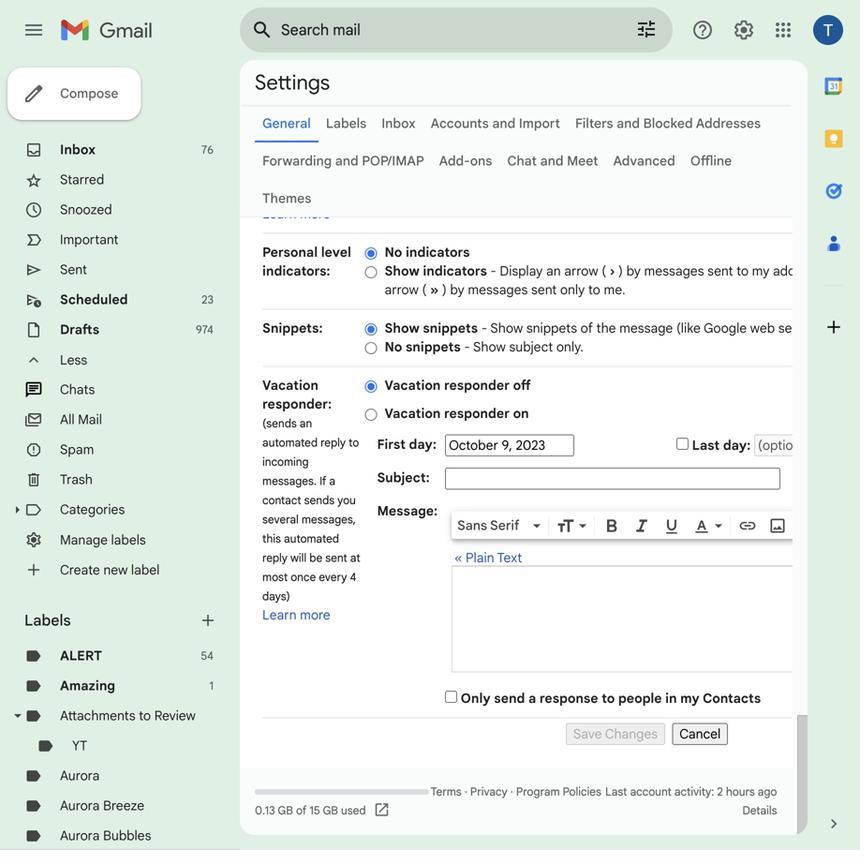 Task type: describe. For each thing, give the bounding box(es) containing it.
no snippets - show subject only.
[[385, 339, 584, 355]]

First day: text field
[[445, 434, 575, 456]]

aurora for aurora link
[[60, 768, 100, 784]]

labels for labels "heading"
[[24, 611, 71, 630]]

subject:
[[377, 470, 430, 486]]

address
[[773, 263, 821, 279]]

several
[[262, 513, 299, 527]]

last inside terms · privacy · program policies last account activity: 2 hours ago details
[[606, 785, 627, 799]]

themes link
[[262, 190, 311, 207]]

support image
[[692, 19, 714, 41]]

privacy link
[[470, 785, 508, 799]]

alert link
[[60, 648, 102, 664]]

personal level indicators:
[[262, 244, 351, 279]]

of inside footer
[[296, 804, 307, 818]]

forwarding
[[262, 153, 332, 169]]

link ‪(⌘k)‬ image
[[739, 516, 757, 535]]

details link
[[743, 804, 777, 818]]

advanced link
[[613, 153, 676, 169]]

trash
[[60, 471, 93, 488]]

show left subject
[[473, 339, 506, 355]]

a inside 'vacation responder: (sends an automated reply to incoming messages. if a contact sends you several messages, this automated reply will be sent at most once every 4 days) learn more'
[[329, 474, 336, 488]]

level
[[321, 244, 351, 261]]

spam
[[60, 441, 94, 458]]

italic ‪(⌘i)‬ image
[[633, 516, 651, 535]]

categories link
[[60, 501, 125, 518]]

chat and meet link
[[507, 153, 598, 169]]

aurora for aurora breeze
[[60, 798, 100, 814]]

offline
[[691, 153, 732, 169]]

vacation for vacation responder off
[[385, 377, 441, 394]]

15
[[310, 804, 320, 818]]

search!).
[[779, 320, 831, 336]]

0.13
[[255, 804, 275, 818]]

and for chat
[[540, 153, 564, 169]]

create new label link
[[60, 562, 160, 578]]

to inside ") by messages sent to my address (not a"
[[737, 263, 749, 279]]

formatting options toolbar
[[452, 511, 860, 539]]

will
[[291, 551, 307, 565]]

messages.
[[262, 474, 317, 488]]

all mail
[[60, 411, 102, 428]]

create new label
[[60, 562, 160, 578]]

responder:
[[262, 396, 332, 412]]

my inside ") by messages sent to my address (not a"
[[752, 263, 770, 279]]

chats
[[60, 381, 95, 398]]

sent inside ") by messages sent to my address (not a"
[[708, 263, 733, 279]]

›
[[610, 263, 615, 279]]

show snippets - show snippets of the message (like google web search!).
[[385, 320, 831, 336]]

indicators for show
[[423, 263, 487, 279]]

program policies link
[[516, 785, 602, 799]]

create
[[60, 562, 100, 578]]

0 vertical spatial inbox link
[[382, 115, 416, 132]]

advanced
[[613, 153, 676, 169]]

details
[[743, 804, 777, 818]]

compose
[[60, 85, 119, 102]]

76
[[202, 143, 214, 157]]

program
[[516, 785, 560, 799]]

less
[[60, 352, 87, 368]]

no indicators
[[385, 244, 470, 261]]

and for forwarding
[[335, 153, 359, 169]]

aurora breeze
[[60, 798, 144, 814]]

and for filters
[[617, 115, 640, 132]]

- for display an arrow (
[[490, 263, 497, 279]]

(like
[[677, 320, 701, 336]]

save changes button
[[566, 723, 665, 745]]

message:
[[377, 503, 438, 519]]

0 horizontal spatial reply
[[262, 551, 288, 565]]

footer containing terms
[[240, 783, 793, 820]]

important
[[60, 231, 119, 248]]

- for show snippets of the message (like google web search!).
[[481, 320, 488, 336]]

in
[[665, 690, 677, 707]]

aurora link
[[60, 768, 100, 784]]

pop/imap
[[362, 153, 424, 169]]

contacts
[[703, 690, 761, 707]]

arrow
[[564, 263, 598, 279]]

23
[[202, 293, 214, 307]]

aurora breeze link
[[60, 798, 144, 814]]

and for accounts
[[492, 115, 516, 132]]

No snippets radio
[[365, 341, 377, 355]]

meet
[[567, 153, 598, 169]]

Only send a response to people in my Contacts checkbox
[[445, 691, 457, 703]]

1 horizontal spatial of
[[581, 320, 593, 336]]

first
[[377, 436, 406, 452]]

- for show subject only.
[[464, 339, 470, 355]]

themes
[[262, 190, 311, 207]]

attachments
[[60, 708, 136, 724]]

by inside ") by messages sent to my address (not a"
[[627, 263, 641, 279]]

inbox for the topmost inbox link
[[382, 115, 416, 132]]

Vacation responder text field
[[453, 576, 860, 662]]

save
[[573, 726, 602, 742]]

only
[[560, 282, 585, 298]]

Vacation responder off radio
[[365, 379, 377, 393]]

messages inside ") by messages sent to my address (not a"
[[644, 263, 704, 279]]

) inside ") by messages sent to my address (not a"
[[619, 263, 623, 279]]

2 learn more link from the top
[[262, 607, 331, 623]]

forwarding and pop/imap
[[262, 153, 424, 169]]

new
[[103, 562, 128, 578]]

navigation containing save changes
[[262, 718, 860, 745]]

filters and blocked addresses link
[[575, 115, 761, 132]]

vacation for vacation responder on
[[385, 405, 441, 422]]

compose button
[[7, 67, 141, 120]]

once
[[291, 570, 316, 584]]

Last day: checkbox
[[677, 438, 689, 450]]

import
[[519, 115, 560, 132]]

labels heading
[[24, 611, 199, 630]]

0.13 gb of 15 gb used
[[255, 804, 366, 818]]

labels for labels link
[[326, 115, 367, 132]]

0 horizontal spatial my
[[681, 690, 700, 707]]

add-ons link
[[439, 153, 492, 169]]

accounts
[[431, 115, 489, 132]]

ons
[[470, 153, 492, 169]]

display an arrow ( ›
[[500, 263, 615, 279]]

sans
[[457, 517, 487, 534]]

important link
[[60, 231, 119, 248]]

Search mail text field
[[281, 21, 583, 39]]

activity:
[[675, 785, 714, 799]]

2 gb from the left
[[323, 804, 338, 818]]

alert
[[60, 648, 102, 664]]

you
[[338, 493, 356, 507]]

chat
[[507, 153, 537, 169]]

labels navigation
[[0, 60, 240, 850]]

settings
[[255, 69, 330, 96]]

bubbles
[[103, 828, 151, 844]]

Show snippets radio
[[365, 322, 377, 336]]

contact
[[262, 493, 301, 507]]

underline ‪(⌘u)‬ image
[[663, 517, 681, 536]]

4
[[350, 570, 357, 584]]

filters and blocked addresses
[[575, 115, 761, 132]]

1 horizontal spatial reply
[[321, 436, 346, 450]]

aurora bubbles
[[60, 828, 151, 844]]

day: for last day:
[[723, 437, 751, 454]]

attachments to review
[[60, 708, 196, 724]]

cancel
[[680, 726, 721, 742]]

general link
[[262, 115, 311, 132]]

snippets:
[[262, 320, 323, 336]]



Task type: vqa. For each thing, say whether or not it's contained in the screenshot.
1st "GB" from left
yes



Task type: locate. For each thing, give the bounding box(es) containing it.
- left 'display'
[[490, 263, 497, 279]]

1 vertical spatial no
[[385, 339, 402, 355]]

1 vertical spatial aurora
[[60, 798, 100, 814]]

to left me.
[[588, 282, 601, 298]]

cancel button
[[672, 723, 728, 745]]

starred
[[60, 172, 104, 188]]

snippets up "only."
[[527, 320, 577, 336]]

serif
[[490, 517, 520, 534]]

vacation inside 'vacation responder: (sends an automated reply to incoming messages. if a contact sends you several messages, this automated reply will be sent at most once every 4 days) learn more'
[[262, 377, 319, 394]]

1 vertical spatial last
[[606, 785, 627, 799]]

at
[[350, 551, 360, 565]]

my right in
[[681, 690, 700, 707]]

learn up personal
[[262, 206, 297, 222]]

to left people
[[602, 690, 615, 707]]

1 horizontal spatial by
[[627, 263, 641, 279]]

1 vertical spatial a
[[329, 474, 336, 488]]

1 horizontal spatial inbox
[[382, 115, 416, 132]]

0 vertical spatial learn
[[262, 206, 297, 222]]

1 vertical spatial more
[[300, 607, 331, 623]]

0 horizontal spatial sent
[[325, 551, 347, 565]]

no for no snippets - show subject only.
[[385, 339, 402, 355]]

2 · from the left
[[511, 785, 513, 799]]

1 learn more link from the top
[[262, 206, 331, 222]]

gb right the 0.13
[[278, 804, 293, 818]]

·
[[465, 785, 468, 799], [511, 785, 513, 799]]

1 vertical spatial reply
[[262, 551, 288, 565]]

Vacation responder on radio
[[365, 408, 377, 422]]

responder up vacation responder on
[[444, 377, 510, 394]]

1 vertical spatial by
[[450, 282, 465, 298]]

only send a response to people in my contacts
[[461, 690, 761, 707]]

to inside labels navigation
[[139, 708, 151, 724]]

more inside 'vacation responder: (sends an automated reply to incoming messages. if a contact sends you several messages, this automated reply will be sent at most once every 4 days) learn more'
[[300, 607, 331, 623]]

sent up google
[[708, 263, 733, 279]]

- up the vacation responder off
[[464, 339, 470, 355]]

forwarding and pop/imap link
[[262, 153, 424, 169]]

messages,
[[302, 513, 356, 527]]

2 vertical spatial -
[[464, 339, 470, 355]]

1 vertical spatial inbox
[[60, 142, 96, 158]]

of
[[581, 320, 593, 336], [296, 804, 307, 818]]

automated
[[262, 436, 318, 450], [284, 532, 339, 546]]

last right policies
[[606, 785, 627, 799]]

off
[[513, 377, 531, 394]]

by right »
[[450, 282, 465, 298]]

day: for first day:
[[409, 436, 437, 452]]

2 horizontal spatial a
[[852, 263, 859, 279]]

accounts and import
[[431, 115, 560, 132]]

vacation right vacation responder off option
[[385, 377, 441, 394]]

show right 'show indicators' radio
[[385, 263, 420, 279]]

inbox for left inbox link
[[60, 142, 96, 158]]

more up level
[[300, 206, 331, 222]]

web
[[750, 320, 775, 336]]

navigation
[[262, 718, 860, 745]]

1 no from the top
[[385, 244, 402, 261]]

day: right first
[[409, 436, 437, 452]]

sent left at
[[325, 551, 347, 565]]

drafts link
[[60, 321, 99, 338]]

add-
[[439, 153, 470, 169]]

tab list
[[808, 60, 860, 783]]

to left review
[[139, 708, 151, 724]]

0 vertical spatial automated
[[262, 436, 318, 450]]

1 vertical spatial messages
[[468, 282, 528, 298]]

snippets for show snippets of the message (like google web search!).
[[423, 320, 478, 336]]

footer
[[240, 783, 793, 820]]

aurora down aurora breeze link
[[60, 828, 100, 844]]

settings image
[[733, 19, 755, 41]]

responder for off
[[444, 377, 510, 394]]

2 no from the top
[[385, 339, 402, 355]]

spam link
[[60, 441, 94, 458]]

1 learn from the top
[[262, 206, 297, 222]]

by
[[627, 263, 641, 279], [450, 282, 465, 298]]

inbox link up "pop/imap"
[[382, 115, 416, 132]]

2 vertical spatial a
[[529, 690, 536, 707]]

show indicators -
[[385, 263, 500, 279]]

0 vertical spatial labels
[[326, 115, 367, 132]]

main menu image
[[22, 19, 45, 41]]

aurora for aurora bubbles
[[60, 828, 100, 844]]

sent inside 'vacation responder: (sends an automated reply to incoming messages. if a contact sends you several messages, this automated reply will be sent at most once every 4 days) learn more'
[[325, 551, 347, 565]]

indicators up show indicators -
[[406, 244, 470, 261]]

0 horizontal spatial an
[[300, 417, 312, 431]]

sans serif
[[457, 517, 520, 534]]

0 horizontal spatial inbox link
[[60, 142, 96, 158]]

0 horizontal spatial day:
[[409, 436, 437, 452]]

a right (not
[[852, 263, 859, 279]]

follow link to manage storage image
[[374, 801, 392, 820]]

1 vertical spatial sent
[[531, 282, 557, 298]]

advanced search options image
[[628, 10, 665, 48]]

» ) by messages sent only to me.
[[430, 282, 626, 298]]

1 horizontal spatial day:
[[723, 437, 751, 454]]

automated up be
[[284, 532, 339, 546]]

1 horizontal spatial my
[[752, 263, 770, 279]]

labels
[[326, 115, 367, 132], [24, 611, 71, 630]]

) right »
[[442, 282, 447, 298]]

changes
[[605, 726, 658, 742]]

1 vertical spatial labels
[[24, 611, 71, 630]]

1 vertical spatial indicators
[[423, 263, 487, 279]]

0 vertical spatial no
[[385, 244, 402, 261]]

save changes
[[573, 726, 658, 742]]

to left first
[[349, 436, 359, 450]]

0 horizontal spatial of
[[296, 804, 307, 818]]

0 vertical spatial inbox
[[382, 115, 416, 132]]

1 vertical spatial of
[[296, 804, 307, 818]]

learn more link down days)
[[262, 607, 331, 623]]

2 responder from the top
[[444, 405, 510, 422]]

1 horizontal spatial gb
[[323, 804, 338, 818]]

first day:
[[377, 436, 437, 452]]

0 vertical spatial indicators
[[406, 244, 470, 261]]

0 vertical spatial messages
[[644, 263, 704, 279]]

0 vertical spatial -
[[490, 263, 497, 279]]

to
[[737, 263, 749, 279], [588, 282, 601, 298], [349, 436, 359, 450], [602, 690, 615, 707], [139, 708, 151, 724]]

inbox inside labels navigation
[[60, 142, 96, 158]]

1 horizontal spatial messages
[[644, 263, 704, 279]]

snippets up no snippets - show subject only.
[[423, 320, 478, 336]]

0 horizontal spatial -
[[464, 339, 470, 355]]

0 vertical spatial learn more link
[[262, 206, 331, 222]]

0 vertical spatial aurora
[[60, 768, 100, 784]]

1 horizontal spatial inbox link
[[382, 115, 416, 132]]

last right fixed end date 'checkbox'
[[692, 437, 720, 454]]

0 vertical spatial last
[[692, 437, 720, 454]]

0 vertical spatial of
[[581, 320, 593, 336]]

Show indicators radio
[[365, 265, 377, 279]]

attachments to review link
[[60, 708, 196, 724]]

learn more link up personal
[[262, 206, 331, 222]]

offline link
[[691, 153, 732, 169]]

sent down display an arrow ( ›
[[531, 282, 557, 298]]

blocked
[[643, 115, 693, 132]]

2 horizontal spatial -
[[490, 263, 497, 279]]

day: right fixed end date 'checkbox'
[[723, 437, 751, 454]]

me.
[[604, 282, 626, 298]]

labels inside navigation
[[24, 611, 71, 630]]

1 vertical spatial my
[[681, 690, 700, 707]]

sent link
[[60, 261, 87, 278]]

0 vertical spatial )
[[619, 263, 623, 279]]

Last day: text field
[[754, 434, 860, 456]]

bold ‪(⌘b)‬ image
[[603, 516, 621, 535]]

1 horizontal spatial ·
[[511, 785, 513, 799]]

1 horizontal spatial an
[[546, 263, 561, 279]]

- up no snippets - show subject only.
[[481, 320, 488, 336]]

0 horizontal spatial by
[[450, 282, 465, 298]]

messages
[[644, 263, 704, 279], [468, 282, 528, 298]]

amazing
[[60, 678, 115, 694]]

0 horizontal spatial a
[[329, 474, 336, 488]]

yt
[[72, 738, 87, 754]]

no right the "no snippets" radio
[[385, 339, 402, 355]]

1 horizontal spatial labels
[[326, 115, 367, 132]]

Subject text field
[[445, 468, 781, 490]]

and down labels link
[[335, 153, 359, 169]]

1 responder from the top
[[444, 377, 510, 394]]

all
[[60, 411, 75, 428]]

vacation up first day:
[[385, 405, 441, 422]]

the
[[596, 320, 616, 336]]

snippets for show subject only.
[[406, 339, 461, 355]]

1 vertical spatial inbox link
[[60, 142, 96, 158]]

this
[[262, 532, 281, 546]]

scheduled
[[60, 291, 128, 308]]

automated up incoming
[[262, 436, 318, 450]]

incoming
[[262, 455, 309, 469]]

1 vertical spatial learn
[[262, 607, 297, 623]]

-
[[490, 263, 497, 279], [481, 320, 488, 336], [464, 339, 470, 355]]

by right ›
[[627, 263, 641, 279]]

policies
[[563, 785, 602, 799]]

1 vertical spatial learn more link
[[262, 607, 331, 623]]

1 gb from the left
[[278, 804, 293, 818]]

No indicators radio
[[365, 246, 377, 260]]

an inside 'vacation responder: (sends an automated reply to incoming messages. if a contact sends you several messages, this automated reply will be sent at most once every 4 days) learn more'
[[300, 417, 312, 431]]

0 vertical spatial reply
[[321, 436, 346, 450]]

personal
[[262, 244, 318, 261]]

a right if
[[329, 474, 336, 488]]

to left "address"
[[737, 263, 749, 279]]

0 horizontal spatial ·
[[465, 785, 468, 799]]

inbox link up starred link
[[60, 142, 96, 158]]

· right terms link
[[465, 785, 468, 799]]

· right privacy
[[511, 785, 513, 799]]

to inside 'vacation responder: (sends an automated reply to incoming messages. if a contact sends you several messages, this automated reply will be sent at most once every 4 days) learn more'
[[349, 436, 359, 450]]

learn inside 'vacation responder: (sends an automated reply to incoming messages. if a contact sends you several messages, this automated reply will be sent at most once every 4 days) learn more'
[[262, 607, 297, 623]]

and right chat
[[540, 153, 564, 169]]

my left "address"
[[752, 263, 770, 279]]

messages down 'display'
[[468, 282, 528, 298]]

2 vertical spatial sent
[[325, 551, 347, 565]]

only
[[461, 690, 491, 707]]

1 vertical spatial an
[[300, 417, 312, 431]]

inbox link
[[382, 115, 416, 132], [60, 142, 96, 158]]

an down responder: on the top of the page
[[300, 417, 312, 431]]

1 horizontal spatial a
[[529, 690, 536, 707]]

2 learn from the top
[[262, 607, 297, 623]]

responder down the vacation responder off
[[444, 405, 510, 422]]

show up no snippets - show subject only.
[[490, 320, 523, 336]]

vacation up responder: on the top of the page
[[262, 377, 319, 394]]

be
[[309, 551, 323, 565]]

more down once
[[300, 607, 331, 623]]

0 horizontal spatial gb
[[278, 804, 293, 818]]

) right ›
[[619, 263, 623, 279]]

0 horizontal spatial inbox
[[60, 142, 96, 158]]

no for no indicators
[[385, 244, 402, 261]]

learn down days)
[[262, 607, 297, 623]]

0 vertical spatial an
[[546, 263, 561, 279]]

»
[[430, 282, 439, 298]]

0 vertical spatial my
[[752, 263, 770, 279]]

most
[[262, 570, 288, 584]]

2 horizontal spatial sent
[[708, 263, 733, 279]]

snippets up the vacation responder off
[[406, 339, 461, 355]]

0 vertical spatial a
[[852, 263, 859, 279]]

response
[[540, 690, 598, 707]]

indicators up »
[[423, 263, 487, 279]]

gmail image
[[60, 11, 162, 49]]

1 horizontal spatial sent
[[531, 282, 557, 298]]

on
[[513, 405, 529, 422]]

0 horizontal spatial messages
[[468, 282, 528, 298]]

labels up alert "link"
[[24, 611, 71, 630]]

my
[[752, 263, 770, 279], [681, 690, 700, 707]]

sans serif option
[[454, 516, 530, 535]]

reply up if
[[321, 436, 346, 450]]

used
[[341, 804, 366, 818]]

terms link
[[431, 785, 462, 799]]

people
[[618, 690, 662, 707]]

1 more from the top
[[300, 206, 331, 222]]

inbox up "pop/imap"
[[382, 115, 416, 132]]

a right "send"
[[529, 690, 536, 707]]

2 aurora from the top
[[60, 798, 100, 814]]

1
[[209, 679, 214, 693]]

of left the
[[581, 320, 593, 336]]

aurora down yt 'link'
[[60, 768, 100, 784]]

) by messages sent to my address (not a 
[[385, 263, 860, 298]]

0 horizontal spatial )
[[442, 282, 447, 298]]

manage
[[60, 532, 108, 548]]

filters
[[575, 115, 613, 132]]

indicators for no
[[406, 244, 470, 261]]

show right 'show snippets' "option"
[[385, 320, 420, 336]]

labels link
[[326, 115, 367, 132]]

2 vertical spatial aurora
[[60, 828, 100, 844]]

hours
[[726, 785, 755, 799]]

labels up forwarding and pop/imap link
[[326, 115, 367, 132]]

2
[[717, 785, 723, 799]]

vacation responder off
[[385, 377, 531, 394]]

trash link
[[60, 471, 93, 488]]

1 horizontal spatial )
[[619, 263, 623, 279]]

vacation responder: (sends an automated reply to incoming messages. if a contact sends you several messages, this automated reply will be sent at most once every 4 days) learn more
[[262, 377, 360, 623]]

1 horizontal spatial -
[[481, 320, 488, 336]]

1 vertical spatial -
[[481, 320, 488, 336]]

insert image image
[[769, 516, 787, 535]]

3 aurora from the top
[[60, 828, 100, 844]]

1 horizontal spatial last
[[692, 437, 720, 454]]

1 vertical spatial )
[[442, 282, 447, 298]]

1 · from the left
[[465, 785, 468, 799]]

an up only
[[546, 263, 561, 279]]

only.
[[557, 339, 584, 355]]

gb
[[278, 804, 293, 818], [323, 804, 338, 818]]

0 vertical spatial sent
[[708, 263, 733, 279]]

responder for on
[[444, 405, 510, 422]]

0 vertical spatial responder
[[444, 377, 510, 394]]

gb right 15
[[323, 804, 338, 818]]

1 vertical spatial responder
[[444, 405, 510, 422]]

terms
[[431, 785, 462, 799]]

search mail image
[[246, 13, 279, 47]]

1 vertical spatial automated
[[284, 532, 339, 546]]

indicators
[[406, 244, 470, 261], [423, 263, 487, 279]]

google
[[704, 320, 747, 336]]

0 horizontal spatial labels
[[24, 611, 71, 630]]

2 more from the top
[[300, 607, 331, 623]]

None search field
[[240, 7, 673, 52]]

and right filters
[[617, 115, 640, 132]]

and left import
[[492, 115, 516, 132]]

less button
[[0, 345, 225, 375]]

of left 15
[[296, 804, 307, 818]]

a inside ") by messages sent to my address (not a"
[[852, 263, 859, 279]]

0 vertical spatial more
[[300, 206, 331, 222]]

accounts and import link
[[431, 115, 560, 132]]

vacation responder on
[[385, 405, 529, 422]]

inbox up starred link
[[60, 142, 96, 158]]

0 horizontal spatial last
[[606, 785, 627, 799]]

no right no indicators radio
[[385, 244, 402, 261]]

vacation for vacation responder: (sends an automated reply to incoming messages. if a contact sends you several messages, this automated reply will be sent at most once every 4 days) learn more
[[262, 377, 319, 394]]

aurora down aurora link
[[60, 798, 100, 814]]

0 vertical spatial by
[[627, 263, 641, 279]]

(not
[[824, 263, 849, 279]]

reply up most
[[262, 551, 288, 565]]

snoozed
[[60, 201, 112, 218]]

1 aurora from the top
[[60, 768, 100, 784]]

messages up (like
[[644, 263, 704, 279]]



